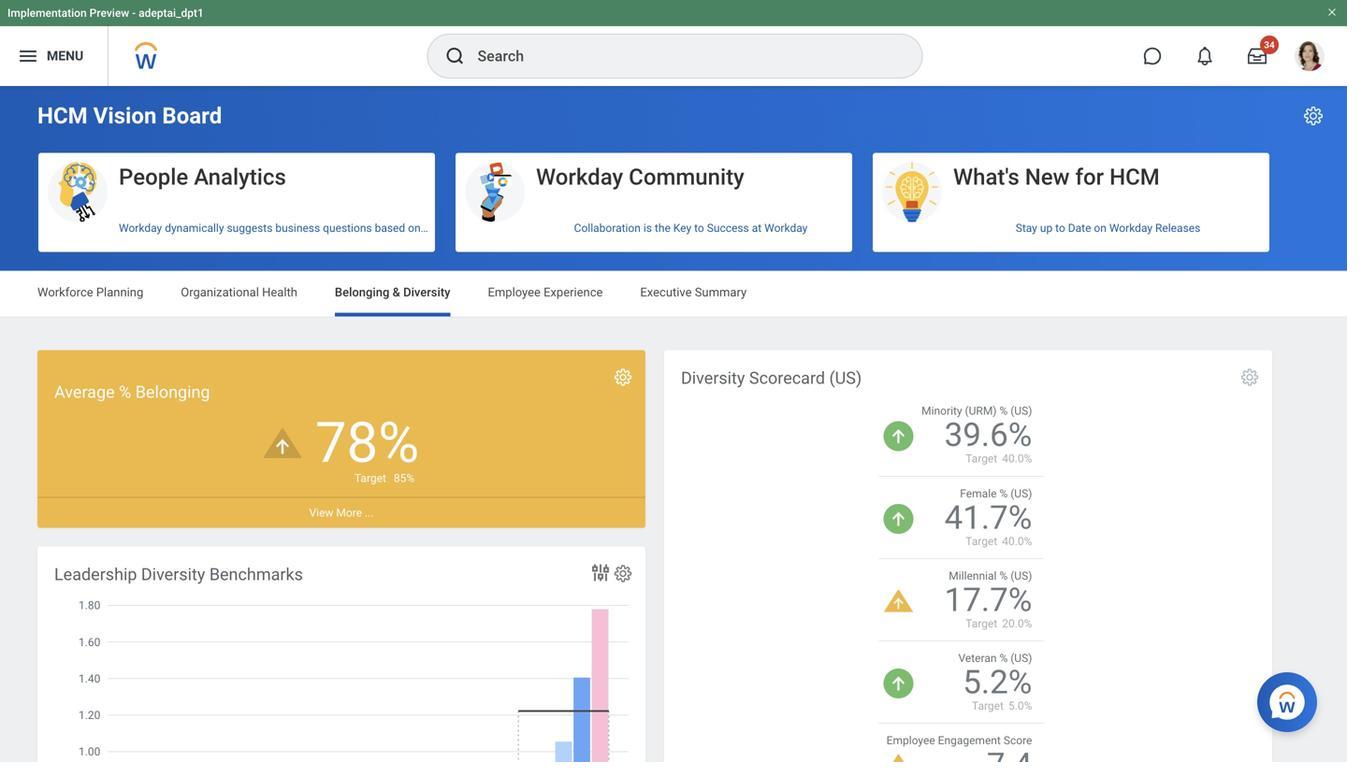 Task type: locate. For each thing, give the bounding box(es) containing it.
up good image down up good icon
[[884, 504, 914, 534]]

1 vertical spatial hcm
[[1110, 164, 1160, 190]]

to
[[694, 222, 704, 235], [1055, 222, 1065, 235]]

workday right the at
[[764, 222, 808, 235]]

Search Workday  search field
[[478, 36, 884, 77]]

to right the "key"
[[694, 222, 704, 235]]

up warning image
[[884, 590, 914, 613]]

target inside 17.7% target 20.0%
[[966, 617, 997, 631]]

% right female
[[999, 487, 1008, 500]]

workday down 'people'
[[119, 222, 162, 235]]

menu
[[47, 48, 83, 64]]

score
[[1004, 735, 1032, 748]]

what's
[[953, 164, 1019, 190]]

diversity right leadership
[[141, 565, 205, 585]]

hcm inside what's new for hcm button
[[1110, 164, 1160, 190]]

collaboration is the key to success at workday link
[[456, 214, 852, 242]]

1 horizontal spatial diversity
[[403, 285, 450, 299]]

40.0% inside 39.6% target 40.0%
[[1002, 452, 1032, 466]]

1 on from the left
[[408, 222, 421, 235]]

target for 17.7%
[[966, 617, 997, 631]]

millennial % (us)
[[949, 570, 1032, 583]]

1 vertical spatial 40.0%
[[1002, 535, 1032, 548]]

hcm vision board
[[37, 102, 222, 129]]

0 horizontal spatial diversity
[[141, 565, 205, 585]]

1 vertical spatial employee
[[886, 735, 935, 748]]

engagement
[[938, 735, 1001, 748]]

workday community
[[536, 164, 744, 190]]

1 40.0% from the top
[[1002, 452, 1032, 466]]

scorecard
[[749, 369, 825, 388]]

(us)
[[829, 369, 862, 388], [1010, 405, 1032, 418], [1010, 487, 1032, 500], [1010, 570, 1032, 583], [1010, 652, 1032, 665]]

40.0%
[[1002, 452, 1032, 466], [1002, 535, 1032, 548]]

(us) down 20.0%
[[1010, 652, 1032, 665]]

(us) for 17.7%
[[1010, 570, 1032, 583]]

target inside 5.2% target 5.0%
[[972, 700, 1004, 713]]

diversity
[[403, 285, 450, 299], [681, 369, 745, 388], [141, 565, 205, 585]]

new
[[1025, 164, 1070, 190]]

workday
[[536, 164, 623, 190], [119, 222, 162, 235], [764, 222, 808, 235], [1109, 222, 1153, 235]]

female
[[960, 487, 997, 500]]

diversity inside tab list
[[403, 285, 450, 299]]

target left 5.0% in the bottom of the page
[[972, 700, 1004, 713]]

40.0% for 41.7%
[[1002, 535, 1032, 548]]

belonging
[[335, 285, 389, 299], [135, 383, 210, 402]]

target inside 78% target 85%
[[354, 472, 386, 485]]

on left your
[[408, 222, 421, 235]]

2 40.0% from the top
[[1002, 535, 1032, 548]]

0 horizontal spatial employee
[[488, 285, 541, 299]]

0 vertical spatial 40.0%
[[1002, 452, 1032, 466]]

employee
[[488, 285, 541, 299], [886, 735, 935, 748]]

notifications large image
[[1196, 47, 1214, 65]]

40.0% inside 41.7% target 40.0%
[[1002, 535, 1032, 548]]

2 on from the left
[[1094, 222, 1107, 235]]

employee up down warning image
[[886, 735, 935, 748]]

1 vertical spatial belonging
[[135, 383, 210, 402]]

0 horizontal spatial belonging
[[135, 383, 210, 402]]

dynamically
[[165, 222, 224, 235]]

leadership diversity benchmarks
[[54, 565, 303, 585]]

40.0% up female % (us)
[[1002, 452, 1032, 466]]

on right date
[[1094, 222, 1107, 235]]

0 vertical spatial up good image
[[884, 504, 914, 534]]

0 horizontal spatial on
[[408, 222, 421, 235]]

summary
[[695, 285, 747, 299]]

analytics
[[194, 164, 286, 190]]

search image
[[444, 45, 466, 67]]

belonging left &
[[335, 285, 389, 299]]

0 vertical spatial diversity
[[403, 285, 450, 299]]

target left 85%
[[354, 472, 386, 485]]

target inside 39.6% target 40.0%
[[966, 452, 997, 466]]

5.0%
[[1008, 700, 1032, 713]]

diversity scorecard (us)
[[681, 369, 862, 388]]

%
[[119, 383, 131, 402], [999, 405, 1008, 418], [999, 487, 1008, 500], [999, 570, 1008, 583], [999, 652, 1008, 665]]

(urm)
[[965, 405, 997, 418]]

target inside 41.7% target 40.0%
[[966, 535, 997, 548]]

workforce planning
[[37, 285, 143, 299]]

% right "veteran"
[[999, 652, 1008, 665]]

5.2% target 5.0%
[[963, 663, 1032, 713]]

1 horizontal spatial to
[[1055, 222, 1065, 235]]

(us) up 20.0%
[[1010, 570, 1032, 583]]

up good image up down warning image
[[884, 669, 914, 699]]

your
[[423, 222, 445, 235]]

down warning image
[[884, 755, 914, 762]]

on
[[408, 222, 421, 235], [1094, 222, 1107, 235]]

based
[[375, 222, 405, 235]]

employee inside button
[[886, 735, 935, 748]]

close environment banner image
[[1327, 7, 1338, 18]]

leadership diversity benchmarks element
[[37, 547, 645, 762]]

organizational
[[181, 285, 259, 299]]

to right up
[[1055, 222, 1065, 235]]

1 vertical spatial up good image
[[884, 669, 914, 699]]

78% target 85%
[[315, 410, 419, 485]]

millennial
[[949, 570, 997, 583]]

inbox large image
[[1248, 47, 1267, 65]]

1 vertical spatial diversity
[[681, 369, 745, 388]]

hcm down menu
[[37, 102, 88, 129]]

workday dynamically suggests business questions based on your tenant
[[119, 222, 480, 235]]

% for 41.7%
[[999, 487, 1008, 500]]

(us) right the scorecard
[[829, 369, 862, 388]]

justify image
[[17, 45, 39, 67]]

employee left experience
[[488, 285, 541, 299]]

41.7%
[[944, 498, 1032, 537]]

target up "veteran"
[[966, 617, 997, 631]]

2 to from the left
[[1055, 222, 1065, 235]]

belonging right average
[[135, 383, 210, 402]]

target for 41.7%
[[966, 535, 997, 548]]

0 vertical spatial employee
[[488, 285, 541, 299]]

(us) right female
[[1010, 487, 1032, 500]]

41.7% target 40.0%
[[944, 498, 1032, 548]]

1 to from the left
[[694, 222, 704, 235]]

target up female
[[966, 452, 997, 466]]

78%
[[315, 410, 419, 476]]

40.0% up millennial % (us)
[[1002, 535, 1032, 548]]

1 up good image from the top
[[884, 504, 914, 534]]

up good image
[[884, 422, 914, 451]]

employee engagement score button
[[879, 724, 1057, 762]]

veteran
[[958, 652, 997, 665]]

people
[[119, 164, 188, 190]]

community
[[629, 164, 744, 190]]

view more ...
[[309, 506, 374, 519]]

configure image
[[613, 367, 633, 388]]

hcm
[[37, 102, 88, 129], [1110, 164, 1160, 190]]

1 horizontal spatial hcm
[[1110, 164, 1160, 190]]

organizational health
[[181, 285, 297, 299]]

employee inside tab list
[[488, 285, 541, 299]]

the
[[655, 222, 671, 235]]

diversity left the scorecard
[[681, 369, 745, 388]]

up good image for 41.7%
[[884, 504, 914, 534]]

workday up collaboration
[[536, 164, 623, 190]]

implementation preview -   adeptai_dpt1
[[7, 7, 204, 20]]

up warning image
[[264, 428, 301, 458]]

stay up to date on workday releases link
[[873, 214, 1269, 242]]

1 horizontal spatial on
[[1094, 222, 1107, 235]]

-
[[132, 7, 136, 20]]

% right millennial
[[999, 570, 1008, 583]]

to inside stay up to date on workday releases link
[[1055, 222, 1065, 235]]

34 button
[[1237, 36, 1279, 77]]

78% main content
[[0, 86, 1347, 762]]

0 horizontal spatial to
[[694, 222, 704, 235]]

target up millennial
[[966, 535, 997, 548]]

tab list
[[19, 272, 1328, 317]]

menu button
[[0, 26, 108, 86]]

hcm right the for
[[1110, 164, 1160, 190]]

adeptai_dpt1
[[139, 7, 204, 20]]

0 vertical spatial belonging
[[335, 285, 389, 299]]

0 horizontal spatial hcm
[[37, 102, 88, 129]]

diversity right &
[[403, 285, 450, 299]]

up good image
[[884, 504, 914, 534], [884, 669, 914, 699]]

target
[[966, 452, 997, 466], [354, 472, 386, 485], [966, 535, 997, 548], [966, 617, 997, 631], [972, 700, 1004, 713]]

2 horizontal spatial diversity
[[681, 369, 745, 388]]

1 horizontal spatial employee
[[886, 735, 935, 748]]

2 up good image from the top
[[884, 669, 914, 699]]

tab list containing workforce planning
[[19, 272, 1328, 317]]



Task type: vqa. For each thing, say whether or not it's contained in the screenshot.
+33 6 37 46 36 52 (Mobile) +33
no



Task type: describe. For each thing, give the bounding box(es) containing it.
39.6% target 40.0%
[[944, 416, 1032, 466]]

average % belonging
[[54, 383, 210, 402]]

workday community button
[[456, 153, 852, 224]]

implementation
[[7, 7, 87, 20]]

benchmarks
[[209, 565, 303, 585]]

for
[[1075, 164, 1104, 190]]

business
[[275, 222, 320, 235]]

workday inside "link"
[[764, 222, 808, 235]]

(us) for 5.2%
[[1010, 652, 1032, 665]]

profile logan mcneil image
[[1295, 41, 1325, 75]]

workday left "releases"
[[1109, 222, 1153, 235]]

view
[[309, 506, 333, 519]]

tenant
[[448, 222, 480, 235]]

female % (us)
[[960, 487, 1032, 500]]

collaboration is the key to success at workday
[[574, 222, 808, 235]]

configure this page image
[[1302, 105, 1325, 127]]

(us) right (urm)
[[1010, 405, 1032, 418]]

configure diversity scorecard (us) image
[[1240, 367, 1260, 388]]

success
[[707, 222, 749, 235]]

belonging & diversity
[[335, 285, 450, 299]]

target for 5.2%
[[972, 700, 1004, 713]]

85%
[[394, 472, 415, 485]]

employee experience
[[488, 285, 603, 299]]

board
[[162, 102, 222, 129]]

preview
[[89, 7, 129, 20]]

executive
[[640, 285, 692, 299]]

key
[[673, 222, 691, 235]]

34
[[1264, 39, 1275, 51]]

employee engagement score
[[886, 735, 1032, 748]]

questions
[[323, 222, 372, 235]]

17.7%
[[944, 581, 1032, 619]]

what's new for hcm
[[953, 164, 1160, 190]]

average
[[54, 383, 115, 402]]

...
[[365, 506, 374, 519]]

is
[[643, 222, 652, 235]]

veteran % (us)
[[958, 652, 1032, 665]]

workday dynamically suggests business questions based on your tenant link
[[38, 214, 480, 242]]

at
[[752, 222, 762, 235]]

% right (urm)
[[999, 405, 1008, 418]]

executive summary
[[640, 285, 747, 299]]

% for 5.2%
[[999, 652, 1008, 665]]

&
[[392, 285, 400, 299]]

minority (urm) % (us)
[[922, 405, 1032, 418]]

target for 39.6%
[[966, 452, 997, 466]]

20.0%
[[1002, 617, 1032, 631]]

employee for employee engagement score
[[886, 735, 935, 748]]

people analytics
[[119, 164, 286, 190]]

stay up to date on workday releases
[[1016, 222, 1200, 235]]

5.2%
[[963, 663, 1032, 702]]

% for 17.7%
[[999, 570, 1008, 583]]

date
[[1068, 222, 1091, 235]]

suggests
[[227, 222, 273, 235]]

configure and view chart data image
[[589, 562, 612, 584]]

minority
[[922, 405, 962, 418]]

experience
[[544, 285, 603, 299]]

up
[[1040, 222, 1053, 235]]

vision
[[93, 102, 157, 129]]

0 vertical spatial hcm
[[37, 102, 88, 129]]

leadership
[[54, 565, 137, 585]]

% right average
[[119, 383, 131, 402]]

releases
[[1155, 222, 1200, 235]]

menu banner
[[0, 0, 1347, 86]]

health
[[262, 285, 297, 299]]

to inside collaboration is the key to success at workday "link"
[[694, 222, 704, 235]]

17.7% target 20.0%
[[944, 581, 1032, 631]]

what's new for hcm button
[[873, 153, 1269, 224]]

workforce
[[37, 285, 93, 299]]

diversity scorecard (us) element
[[664, 350, 1272, 762]]

39.6%
[[944, 416, 1032, 454]]

up good image for 5.2%
[[884, 669, 914, 699]]

more
[[336, 506, 362, 519]]

configure leadership diversity benchmarks image
[[613, 564, 633, 584]]

tab list inside 78% main content
[[19, 272, 1328, 317]]

planning
[[96, 285, 143, 299]]

stay
[[1016, 222, 1037, 235]]

(us) for 41.7%
[[1010, 487, 1032, 500]]

people analytics button
[[38, 153, 435, 224]]

1 horizontal spatial belonging
[[335, 285, 389, 299]]

view more ... link
[[37, 497, 645, 528]]

target for 78%
[[354, 472, 386, 485]]

workday inside button
[[536, 164, 623, 190]]

employee for employee experience
[[488, 285, 541, 299]]

40.0% for 39.6%
[[1002, 452, 1032, 466]]

2 vertical spatial diversity
[[141, 565, 205, 585]]

collaboration
[[574, 222, 641, 235]]



